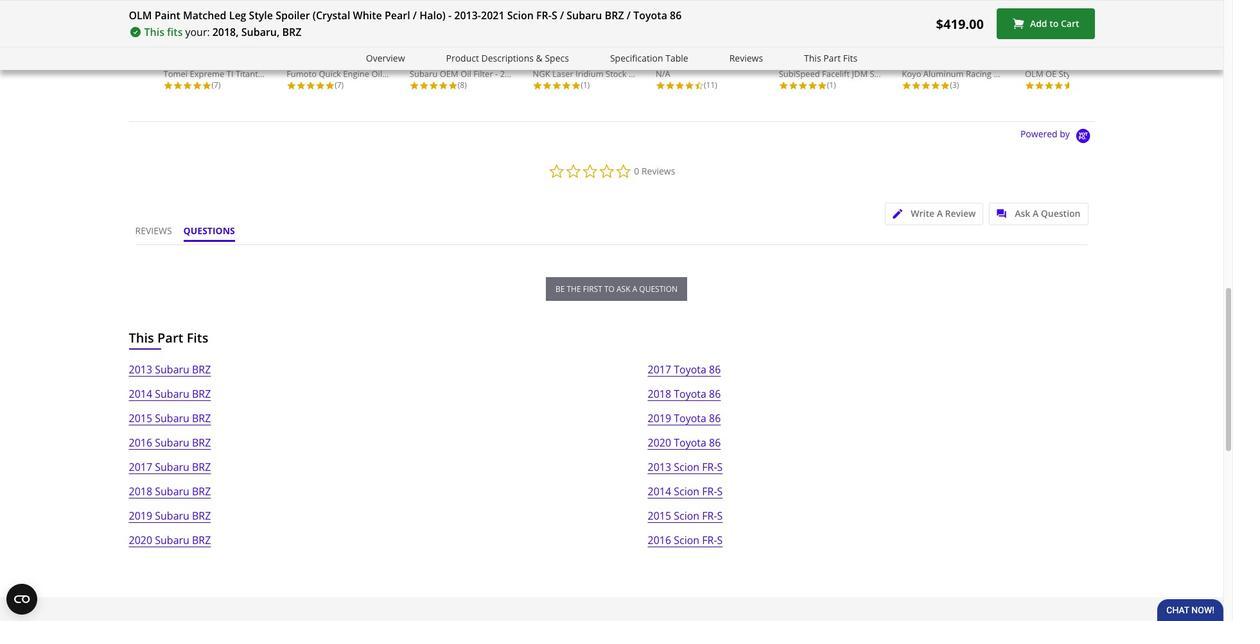 Task type: vqa. For each thing, say whether or not it's contained in the screenshot.
the right 1 Total Reviews element
yes



Task type: locate. For each thing, give the bounding box(es) containing it.
2016 down 2015 scion fr-s link
[[648, 534, 671, 548]]

to right 'add'
[[1049, 17, 1059, 30]]

style up subaru, at the left
[[249, 8, 273, 22]]

2018 toyota 86 link
[[648, 386, 721, 411]]

19 star image from the left
[[808, 81, 817, 91]]

2015
[[129, 412, 152, 426], [648, 509, 671, 524]]

toyota up specification table
[[633, 8, 667, 22]]

2013 for 2013 scion fr-s
[[648, 461, 671, 475]]

reviews link
[[729, 51, 763, 66]]

(1) down this part fits link
[[827, 80, 836, 91]]

back...
[[291, 68, 316, 80]]

0 horizontal spatial 2016
[[129, 436, 152, 450]]

brz for 2019 subaru brz
[[192, 509, 211, 524]]

scion
[[507, 8, 534, 22], [674, 461, 699, 475], [674, 485, 699, 499], [674, 509, 699, 524], [674, 534, 699, 548]]

scion right 2021
[[507, 8, 534, 22]]

2 (1) from the left
[[827, 80, 836, 91]]

brz down 2016 subaru brz link at the bottom
[[192, 461, 211, 475]]

part
[[823, 52, 841, 64], [157, 330, 183, 347]]

0 horizontal spatial 2020
[[129, 534, 152, 548]]

0 horizontal spatial 2013
[[129, 363, 152, 377]]

2019 inside 2019 subaru brz link
[[129, 509, 152, 524]]

0 vertical spatial fits
[[843, 52, 857, 64]]

subaru,
[[241, 25, 280, 39]]

to left ask
[[604, 284, 615, 295]]

0 reviews
[[634, 165, 675, 177]]

3 total reviews element
[[902, 80, 1005, 91]]

$419.00
[[936, 15, 984, 32]]

this up the 2013 subaru brz
[[129, 330, 154, 347]]

/ up the specs
[[560, 8, 564, 22]]

8 star image from the left
[[419, 81, 429, 91]]

1 horizontal spatial 2020
[[648, 436, 671, 450]]

... right "guards"
[[1132, 68, 1138, 80]]

1 star image from the left
[[163, 81, 173, 91]]

product descriptions & specs link
[[446, 51, 569, 66]]

2013 scion fr-s
[[648, 461, 723, 475]]

0 vertical spatial 2013
[[129, 363, 152, 377]]

be the first to ask a question button
[[546, 278, 687, 301]]

titantium
[[236, 68, 273, 80]]

koyo
[[902, 68, 921, 80]]

subaru down 2015 subaru brz link at the bottom
[[155, 436, 189, 450]]

1 horizontal spatial /
[[560, 8, 564, 22]]

1 7 total reviews element from the left
[[163, 80, 266, 91]]

0 horizontal spatial 2017
[[129, 461, 152, 475]]

13 star image from the left
[[940, 81, 950, 91]]

1 vertical spatial fits
[[187, 330, 208, 347]]

a
[[937, 208, 943, 220], [1033, 208, 1039, 220]]

koyo aluminum racing radiator -...
[[902, 68, 1038, 80]]

2 1 total reviews element from the left
[[779, 80, 882, 91]]

subaru down 2018 subaru brz link
[[155, 509, 189, 524]]

s for 2015 scion fr-s
[[717, 509, 723, 524]]

2 (7) from the left
[[335, 80, 344, 91]]

2 star image from the left
[[173, 81, 183, 91]]

9 star image from the left
[[788, 81, 798, 91]]

8 star image from the left
[[675, 81, 685, 91]]

racing
[[966, 68, 991, 80]]

0 vertical spatial 2020
[[648, 436, 671, 450]]

0 horizontal spatial 2015
[[129, 412, 152, 426]]

2014
[[129, 387, 152, 402], [648, 485, 671, 499]]

23 star image from the left
[[1035, 81, 1044, 91]]

0 horizontal spatial /
[[413, 8, 417, 22]]

1 vertical spatial to
[[604, 284, 615, 295]]

&
[[536, 52, 543, 64]]

oil down overview link
[[372, 68, 382, 80]]

2016 subaru brz
[[129, 436, 211, 450]]

2018 for 2018 subaru brz
[[129, 485, 152, 499]]

question
[[1041, 208, 1080, 220]]

0 vertical spatial 2016
[[129, 436, 152, 450]]

/ up the specification on the top
[[627, 8, 631, 22]]

1 horizontal spatial 2015
[[648, 509, 671, 524]]

(1) right the laser
[[581, 80, 590, 91]]

1 horizontal spatial 1 total reviews element
[[779, 80, 882, 91]]

oe
[[1045, 68, 1057, 80]]

reviews right 0
[[642, 165, 675, 177]]

s down 2014 scion fr-s link
[[717, 509, 723, 524]]

2013 up 2014 subaru brz
[[129, 363, 152, 377]]

part up the facelift
[[823, 52, 841, 64]]

0 horizontal spatial olm
[[129, 8, 152, 22]]

toyota down 2018 toyota 86 link
[[674, 412, 706, 426]]

1 a from the left
[[937, 208, 943, 220]]

overview link
[[366, 51, 405, 66]]

2 vertical spatial this
[[129, 330, 154, 347]]

subaru for 2013 subaru brz
[[155, 363, 189, 377]]

86 up 2018 toyota 86
[[709, 363, 721, 377]]

subispeed facelift jdm style... link
[[779, 0, 895, 80]]

0 vertical spatial part
[[823, 52, 841, 64]]

subaru for 2015 subaru brz
[[155, 412, 189, 426]]

1 vertical spatial olm
[[1025, 68, 1043, 80]]

3 star image from the left
[[287, 81, 296, 91]]

product descriptions & specs
[[446, 52, 569, 64]]

style right oe
[[1059, 68, 1077, 80]]

to
[[1049, 17, 1059, 30], [604, 284, 615, 295]]

s down 2015 scion fr-s link
[[717, 534, 723, 548]]

0 vertical spatial 2019
[[648, 412, 671, 426]]

tomei expreme ti titantium cat-back...
[[163, 68, 316, 80]]

this part fits up the 2013 subaru brz
[[129, 330, 208, 347]]

1 horizontal spatial reviews
[[729, 52, 763, 64]]

0 horizontal spatial 2014
[[129, 387, 152, 402]]

0 horizontal spatial 2019
[[129, 509, 152, 524]]

1 horizontal spatial this part fits
[[804, 52, 857, 64]]

7 total reviews element
[[163, 80, 266, 91], [287, 80, 389, 91]]

2019 toyota 86
[[648, 412, 721, 426]]

1 / from the left
[[413, 8, 417, 22]]

brz down 2019 subaru brz link
[[192, 534, 211, 548]]

86 down 2018 toyota 86 link
[[709, 412, 721, 426]]

1 horizontal spatial part
[[823, 52, 841, 64]]

brz up the specification on the top
[[605, 8, 624, 22]]

2017
[[648, 363, 671, 377], [129, 461, 152, 475]]

2 oil from the left
[[461, 68, 471, 80]]

0 horizontal spatial (7)
[[212, 80, 221, 91]]

2020 down 2019 subaru brz link
[[129, 534, 152, 548]]

1 vertical spatial style
[[1059, 68, 1077, 80]]

86
[[670, 8, 682, 22], [709, 363, 721, 377], [709, 387, 721, 402], [709, 412, 721, 426], [709, 436, 721, 450]]

1 total reviews element
[[533, 80, 635, 91], [779, 80, 882, 91]]

1 horizontal spatial 2019
[[648, 412, 671, 426]]

0 horizontal spatial ...
[[1031, 68, 1038, 80]]

fits
[[167, 25, 183, 39]]

2015 for 2015 scion fr-s
[[648, 509, 671, 524]]

2019 down 2018 toyota 86 link
[[648, 412, 671, 426]]

1 vertical spatial 2017
[[129, 461, 152, 475]]

fits up the 2013 subaru brz
[[187, 330, 208, 347]]

specification table link
[[610, 51, 688, 66]]

scion down 2015 scion fr-s link
[[674, 534, 699, 548]]

a right ask
[[1033, 208, 1039, 220]]

this left fits
[[144, 25, 164, 39]]

toyota up 2018 toyota 86
[[674, 363, 706, 377]]

brz down 2015 subaru brz link at the bottom
[[192, 436, 211, 450]]

olm inside olm oe style rain guards -... link
[[1025, 68, 1043, 80]]

oil down product
[[461, 68, 471, 80]]

0 horizontal spatial part
[[157, 330, 183, 347]]

0 horizontal spatial 2018
[[129, 485, 152, 499]]

add to cart
[[1030, 17, 1079, 30]]

1 horizontal spatial 2014
[[648, 485, 671, 499]]

1 ... from the left
[[1031, 68, 1038, 80]]

1 vertical spatial 2018
[[129, 485, 152, 499]]

2019
[[648, 412, 671, 426], [129, 509, 152, 524]]

1 horizontal spatial olm
[[1025, 68, 1043, 80]]

2020 for 2020 subaru brz
[[129, 534, 152, 548]]

24 star image from the left
[[1044, 81, 1054, 91]]

1 star image from the left
[[192, 81, 202, 91]]

half star image
[[694, 81, 704, 91]]

(1) for laser
[[581, 80, 590, 91]]

4 star image from the left
[[325, 81, 335, 91]]

part up the 2013 subaru brz
[[157, 330, 183, 347]]

scion down 2014 scion fr-s link
[[674, 509, 699, 524]]

2020 for 2020 toyota 86
[[648, 436, 671, 450]]

2013 subaru brz
[[129, 363, 211, 377]]

0 vertical spatial 2015
[[129, 412, 152, 426]]

subaru down 2013 subaru brz link
[[155, 387, 189, 402]]

86 down 2017 toyota 86 link
[[709, 387, 721, 402]]

1 vertical spatial 2019
[[129, 509, 152, 524]]

subaru oem oil filter - 2015+ wrx link
[[410, 0, 544, 80]]

1 vertical spatial part
[[157, 330, 183, 347]]

star image
[[192, 81, 202, 91], [202, 81, 212, 91], [287, 81, 296, 91], [325, 81, 335, 91], [562, 81, 571, 91], [656, 81, 665, 91], [665, 81, 675, 91], [675, 81, 685, 91], [788, 81, 798, 91], [817, 81, 827, 91], [902, 81, 911, 91], [921, 81, 931, 91], [940, 81, 950, 91], [1054, 81, 1063, 91], [1063, 81, 1073, 91]]

iridium
[[576, 68, 603, 80]]

brz up 2014 subaru brz
[[192, 363, 211, 377]]

7 total reviews element for quick
[[287, 80, 389, 91]]

0 vertical spatial 2014
[[129, 387, 152, 402]]

16 star image from the left
[[685, 81, 694, 91]]

1 vertical spatial 2015
[[648, 509, 671, 524]]

86 for 2020 toyota 86
[[709, 436, 721, 450]]

toyota for 2020
[[674, 436, 706, 450]]

2018 down 2017 toyota 86 link
[[648, 387, 671, 402]]

by
[[1060, 128, 1070, 140]]

1 horizontal spatial 2017
[[648, 363, 671, 377]]

subaru down 2019 subaru brz link
[[155, 534, 189, 548]]

olm for olm oe style rain guards -...
[[1025, 68, 1043, 80]]

1 (1) from the left
[[581, 80, 590, 91]]

1 total reviews element down the specs
[[533, 80, 635, 91]]

subaru down 2016 subaru brz link at the bottom
[[155, 461, 189, 475]]

3 / from the left
[[627, 8, 631, 22]]

- right "guards"
[[1129, 68, 1132, 80]]

2015 down 2014 scion fr-s link
[[648, 509, 671, 524]]

1 vertical spatial 2013
[[648, 461, 671, 475]]

15 star image from the left
[[1063, 81, 1073, 91]]

- right filter
[[495, 68, 498, 80]]

2014 down 2013 subaru brz link
[[129, 387, 152, 402]]

2015 subaru brz
[[129, 412, 211, 426]]

2021
[[481, 8, 505, 22]]

olm left the paint
[[129, 8, 152, 22]]

scion down "2013 scion fr-s" link on the bottom of page
[[674, 485, 699, 499]]

1 vertical spatial reviews
[[642, 165, 675, 177]]

... left oe
[[1031, 68, 1038, 80]]

subaru
[[567, 8, 602, 22], [410, 68, 438, 80], [155, 363, 189, 377], [155, 387, 189, 402], [155, 412, 189, 426], [155, 436, 189, 450], [155, 461, 189, 475], [155, 485, 189, 499], [155, 509, 189, 524], [155, 534, 189, 548]]

a
[[632, 284, 637, 295]]

2019 down 2018 subaru brz link
[[129, 509, 152, 524]]

fr- down 2020 toyota 86 link
[[702, 461, 717, 475]]

2014 scion fr-s link
[[648, 484, 723, 508]]

(7) right the 'back...'
[[335, 80, 344, 91]]

1 horizontal spatial a
[[1033, 208, 1039, 220]]

1 vertical spatial 2014
[[648, 485, 671, 499]]

0 horizontal spatial reviews
[[642, 165, 675, 177]]

1 total reviews element for laser
[[533, 80, 635, 91]]

subaru up 2014 subaru brz
[[155, 363, 189, 377]]

s
[[552, 8, 557, 22], [717, 461, 723, 475], [717, 485, 723, 499], [717, 509, 723, 524], [717, 534, 723, 548]]

2017 up 2018 toyota 86
[[648, 363, 671, 377]]

14 star image from the left
[[552, 81, 562, 91]]

a for write
[[937, 208, 943, 220]]

0 vertical spatial 2018
[[648, 387, 671, 402]]

s down "2013 scion fr-s" link on the bottom of page
[[717, 485, 723, 499]]

brz down 2017 subaru brz link
[[192, 485, 211, 499]]

0 vertical spatial this part fits
[[804, 52, 857, 64]]

product
[[446, 52, 479, 64]]

brz for 2014 subaru brz
[[192, 387, 211, 402]]

fr- down 2015 scion fr-s link
[[702, 534, 717, 548]]

1 vertical spatial 2020
[[129, 534, 152, 548]]

1 horizontal spatial ...
[[1132, 68, 1138, 80]]

0 horizontal spatial 7 total reviews element
[[163, 80, 266, 91]]

olm left oe
[[1025, 68, 1043, 80]]

11 star image from the left
[[448, 81, 458, 91]]

2 7 total reviews element from the left
[[287, 80, 389, 91]]

- right radiator
[[1029, 68, 1031, 80]]

2016 scion fr-s link
[[648, 533, 723, 557]]

0 vertical spatial olm
[[129, 8, 152, 22]]

oil
[[372, 68, 382, 80], [461, 68, 471, 80]]

fr- down 2014 scion fr-s link
[[702, 509, 717, 524]]

0 horizontal spatial a
[[937, 208, 943, 220]]

2015 down '2014 subaru brz' link
[[129, 412, 152, 426]]

1 1 total reviews element from the left
[[533, 80, 635, 91]]

1 horizontal spatial to
[[1049, 17, 1059, 30]]

2018 down 2017 subaru brz link
[[129, 485, 152, 499]]

brz down 2018 subaru brz link
[[192, 509, 211, 524]]

2014 for 2014 subaru brz
[[129, 387, 152, 402]]

0 horizontal spatial (1)
[[581, 80, 590, 91]]

8 total reviews element
[[410, 80, 512, 91]]

s for 2014 scion fr-s
[[717, 485, 723, 499]]

1 (7) from the left
[[212, 80, 221, 91]]

2013
[[129, 363, 152, 377], [648, 461, 671, 475]]

a inside dropdown button
[[937, 208, 943, 220]]

ask a question
[[1015, 208, 1080, 220]]

0 vertical spatial to
[[1049, 17, 1059, 30]]

2013 down 2020 toyota 86 link
[[648, 461, 671, 475]]

spoiler
[[276, 8, 310, 22]]

2014 down "2013 scion fr-s" link on the bottom of page
[[648, 485, 671, 499]]

this part fits up the facelift
[[804, 52, 857, 64]]

laser
[[552, 68, 573, 80]]

brz for 2017 subaru brz
[[192, 461, 211, 475]]

brz
[[605, 8, 624, 22], [282, 25, 302, 39], [192, 363, 211, 377], [192, 387, 211, 402], [192, 412, 211, 426], [192, 436, 211, 450], [192, 461, 211, 475], [192, 485, 211, 499], [192, 509, 211, 524], [192, 534, 211, 548]]

1 horizontal spatial 2013
[[648, 461, 671, 475]]

2 a from the left
[[1033, 208, 1039, 220]]

tab list containing reviews
[[135, 225, 247, 245]]

a right write
[[937, 208, 943, 220]]

cart
[[1061, 17, 1079, 30]]

1 total reviews element down this part fits link
[[779, 80, 882, 91]]

pearl
[[385, 8, 410, 22]]

brz down spoiler
[[282, 25, 302, 39]]

1 horizontal spatial 7 total reviews element
[[287, 80, 389, 91]]

subaru for 2020 subaru brz
[[155, 534, 189, 548]]

n/a link
[[656, 0, 758, 80]]

0 vertical spatial style
[[249, 8, 273, 22]]

subaru for 2016 subaru brz
[[155, 436, 189, 450]]

descriptions
[[481, 52, 534, 64]]

2014 scion fr-s
[[648, 485, 723, 499]]

toyota down 2017 toyota 86 link
[[674, 387, 706, 402]]

subispeed facelift jdm style...
[[779, 68, 895, 80]]

olm oe style rain guards -...
[[1025, 68, 1138, 80]]

powered
[[1020, 128, 1057, 140]]

drain
[[384, 68, 406, 80]]

7 star image from the left
[[665, 81, 675, 91]]

0 horizontal spatial to
[[604, 284, 615, 295]]

2 horizontal spatial /
[[627, 8, 631, 22]]

toyota down 2019 toyota 86 link
[[674, 436, 706, 450]]

0 horizontal spatial style
[[249, 8, 273, 22]]

2020 down 2019 toyota 86 link
[[648, 436, 671, 450]]

fr- for 2013 scion fr-s
[[702, 461, 717, 475]]

oem
[[440, 68, 458, 80]]

0 horizontal spatial 1 total reviews element
[[533, 80, 635, 91]]

tab list
[[135, 225, 247, 245]]

1 horizontal spatial (1)
[[827, 80, 836, 91]]

2016 down 2015 subaru brz link at the bottom
[[129, 436, 152, 450]]

star image
[[163, 81, 173, 91], [173, 81, 183, 91], [183, 81, 192, 91], [296, 81, 306, 91], [306, 81, 315, 91], [315, 81, 325, 91], [410, 81, 419, 91], [419, 81, 429, 91], [429, 81, 438, 91], [438, 81, 448, 91], [448, 81, 458, 91], [533, 81, 542, 91], [542, 81, 552, 91], [552, 81, 562, 91], [571, 81, 581, 91], [685, 81, 694, 91], [779, 81, 788, 91], [798, 81, 808, 91], [808, 81, 817, 91], [911, 81, 921, 91], [931, 81, 940, 91], [1025, 81, 1035, 91], [1035, 81, 1044, 91], [1044, 81, 1054, 91]]

2017 subaru brz link
[[129, 459, 211, 484]]

write no frame image
[[893, 209, 909, 219]]

subaru for 2019 subaru brz
[[155, 509, 189, 524]]

(3)
[[950, 80, 959, 91]]

subaru down '2014 subaru brz' link
[[155, 412, 189, 426]]

(7)
[[212, 80, 221, 91], [335, 80, 344, 91]]

1 horizontal spatial oil
[[461, 68, 471, 80]]

aluminum
[[923, 68, 964, 80]]

a inside dropdown button
[[1033, 208, 1039, 220]]

14 star image from the left
[[1054, 81, 1063, 91]]

fits up jdm
[[843, 52, 857, 64]]

subaru left oem
[[410, 68, 438, 80]]

this part fits
[[804, 52, 857, 64], [129, 330, 208, 347]]

1 horizontal spatial 2018
[[648, 387, 671, 402]]

1 horizontal spatial (7)
[[335, 80, 344, 91]]

s down 2020 toyota 86 link
[[717, 461, 723, 475]]

86 down 2019 toyota 86 link
[[709, 436, 721, 450]]

86 for 2017 toyota 86
[[709, 363, 721, 377]]

/ right pearl
[[413, 8, 417, 22]]

brz down 2013 subaru brz link
[[192, 387, 211, 402]]

0 horizontal spatial this part fits
[[129, 330, 208, 347]]

2 total reviews element
[[1025, 80, 1128, 91]]

reviews up 11 total reviews element
[[729, 52, 763, 64]]

1 vertical spatial 2016
[[648, 534, 671, 548]]

...
[[1031, 68, 1038, 80], [1132, 68, 1138, 80]]

olm for olm paint matched leg style spoiler (crystal white pearl / halo) - 2013-2021 scion fr-s / subaru brz / toyota 86
[[129, 8, 152, 22]]

(2)
[[1073, 80, 1082, 91]]

1 horizontal spatial 2016
[[648, 534, 671, 548]]

this up subispeed
[[804, 52, 821, 64]]

0 horizontal spatial oil
[[372, 68, 382, 80]]

0 vertical spatial 2017
[[648, 363, 671, 377]]

(7) left ti
[[212, 80, 221, 91]]

brz down '2014 subaru brz' link
[[192, 412, 211, 426]]

subaru down 2017 subaru brz link
[[155, 485, 189, 499]]

scion down 2020 toyota 86 link
[[674, 461, 699, 475]]

(7) for quick
[[335, 80, 344, 91]]

2019 inside 2019 toyota 86 link
[[648, 412, 671, 426]]

fr- down "2013 scion fr-s" link on the bottom of page
[[702, 485, 717, 499]]

- right halo)
[[448, 8, 452, 22]]

fr- for 2015 scion fr-s
[[702, 509, 717, 524]]

2017 down 2016 subaru brz link at the bottom
[[129, 461, 152, 475]]



Task type: describe. For each thing, give the bounding box(es) containing it.
15 star image from the left
[[571, 81, 581, 91]]

paint
[[155, 8, 180, 22]]

matched
[[183, 8, 226, 22]]

1 horizontal spatial fits
[[843, 52, 857, 64]]

tomei
[[163, 68, 188, 80]]

12 star image from the left
[[533, 81, 542, 91]]

1 oil from the left
[[372, 68, 382, 80]]

tomei expreme ti titantium cat-back... link
[[163, 0, 316, 80]]

1 horizontal spatial style
[[1059, 68, 1077, 80]]

range...
[[649, 68, 680, 80]]

10 star image from the left
[[438, 81, 448, 91]]

halo)
[[419, 8, 446, 22]]

2017 for 2017 subaru brz
[[129, 461, 152, 475]]

to inside be the first to ask a question button
[[604, 284, 615, 295]]

12 star image from the left
[[921, 81, 931, 91]]

n/a
[[656, 68, 670, 80]]

questions
[[183, 225, 235, 237]]

2013 scion fr-s link
[[648, 459, 723, 484]]

powered by link
[[1020, 128, 1095, 145]]

6 star image from the left
[[315, 81, 325, 91]]

86 up table
[[670, 8, 682, 22]]

scion for 2014
[[674, 485, 699, 499]]

scion for 2015
[[674, 509, 699, 524]]

6 star image from the left
[[656, 81, 665, 91]]

reviews
[[135, 225, 172, 237]]

jdm
[[852, 68, 868, 80]]

subaru up the specs
[[567, 8, 602, 22]]

write
[[911, 208, 934, 220]]

rain
[[1079, 68, 1096, 80]]

2017 for 2017 toyota 86
[[648, 363, 671, 377]]

a for ask
[[1033, 208, 1039, 220]]

be
[[555, 284, 565, 295]]

stock
[[606, 68, 627, 80]]

engine
[[343, 68, 369, 80]]

s up the specs
[[552, 8, 557, 22]]

open widget image
[[6, 584, 37, 615]]

2019 for 2019 subaru brz
[[129, 509, 152, 524]]

fumoto
[[287, 68, 317, 80]]

2013 for 2013 subaru brz
[[129, 363, 152, 377]]

1 vertical spatial this part fits
[[129, 330, 208, 347]]

(11)
[[704, 80, 717, 91]]

write a review
[[911, 208, 976, 220]]

20 star image from the left
[[911, 81, 921, 91]]

5 star image from the left
[[562, 81, 571, 91]]

white
[[353, 8, 382, 22]]

ti
[[227, 68, 233, 80]]

9 star image from the left
[[429, 81, 438, 91]]

13 star image from the left
[[542, 81, 552, 91]]

2 / from the left
[[560, 8, 564, 22]]

add
[[1030, 17, 1047, 30]]

2015 subaru brz link
[[129, 411, 211, 435]]

scion for 2013
[[674, 461, 699, 475]]

2019 toyota 86 link
[[648, 411, 721, 435]]

brz for 2013 subaru brz
[[192, 363, 211, 377]]

specification table
[[610, 52, 688, 64]]

fr- for 2014 scion fr-s
[[702, 485, 717, 499]]

brz for 2015 subaru brz
[[192, 412, 211, 426]]

quick
[[319, 68, 341, 80]]

fumoto quick engine oil drain valve... link
[[287, 0, 435, 80]]

question
[[639, 284, 678, 295]]

2018,
[[212, 25, 239, 39]]

2014 subaru brz link
[[129, 386, 211, 411]]

ask
[[1015, 208, 1030, 220]]

2016 subaru brz link
[[129, 435, 211, 459]]

2017 toyota 86 link
[[648, 362, 721, 386]]

olm paint matched leg style spoiler (crystal white pearl / halo) - 2013-2021 scion fr-s / subaru brz / toyota 86
[[129, 8, 682, 22]]

this part fits link
[[804, 51, 857, 66]]

1 vertical spatial this
[[804, 52, 821, 64]]

cat-
[[275, 68, 291, 80]]

2015 scion fr-s
[[648, 509, 723, 524]]

brz for 2016 subaru brz
[[192, 436, 211, 450]]

2019 subaru brz link
[[129, 508, 211, 533]]

2020 toyota 86 link
[[648, 435, 721, 459]]

add to cart button
[[997, 8, 1095, 39]]

to inside add to cart button
[[1049, 17, 1059, 30]]

(8)
[[458, 80, 467, 91]]

fr- for 2016 scion fr-s
[[702, 534, 717, 548]]

dialog image
[[997, 209, 1013, 219]]

0 horizontal spatial fits
[[187, 330, 208, 347]]

2 ... from the left
[[1132, 68, 1138, 80]]

valve...
[[408, 68, 435, 80]]

review
[[945, 208, 976, 220]]

be the first to ask a question
[[555, 284, 678, 295]]

2018 subaru brz
[[129, 485, 211, 499]]

facelift
[[822, 68, 850, 80]]

fr- up "&"
[[536, 8, 552, 22]]

2018 for 2018 toyota 86
[[648, 387, 671, 402]]

11 total reviews element
[[656, 80, 758, 91]]

brz for 2018 subaru brz
[[192, 485, 211, 499]]

2019 for 2019 toyota 86
[[648, 412, 671, 426]]

2 star image from the left
[[202, 81, 212, 91]]

5 star image from the left
[[306, 81, 315, 91]]

21 star image from the left
[[931, 81, 940, 91]]

overview
[[366, 52, 405, 64]]

write a review button
[[885, 203, 983, 226]]

7 total reviews element for expreme
[[163, 80, 266, 91]]

2015 for 2015 subaru brz
[[129, 412, 152, 426]]

17 star image from the left
[[779, 81, 788, 91]]

2015+
[[500, 68, 524, 80]]

leg
[[229, 8, 246, 22]]

3 star image from the left
[[183, 81, 192, 91]]

s for 2016 scion fr-s
[[717, 534, 723, 548]]

2019 subaru brz
[[129, 509, 211, 524]]

filter
[[473, 68, 493, 80]]

10 star image from the left
[[817, 81, 827, 91]]

(1) for facelift
[[827, 80, 836, 91]]

koyo aluminum racing radiator -... link
[[902, 0, 1038, 80]]

4 star image from the left
[[296, 81, 306, 91]]

ngk laser iridium stock heat range... link
[[533, 0, 680, 80]]

0 vertical spatial reviews
[[729, 52, 763, 64]]

subaru for 2018 subaru brz
[[155, 485, 189, 499]]

2020 toyota 86
[[648, 436, 721, 450]]

specification
[[610, 52, 663, 64]]

toyota for 2017
[[674, 363, 706, 377]]

table
[[665, 52, 688, 64]]

2013 subaru brz link
[[129, 362, 211, 386]]

86 for 2019 toyota 86
[[709, 412, 721, 426]]

2016 for 2016 scion fr-s
[[648, 534, 671, 548]]

ngk
[[533, 68, 550, 80]]

2017 toyota 86
[[648, 363, 721, 377]]

subaru for 2014 subaru brz
[[155, 387, 189, 402]]

toyota for 2019
[[674, 412, 706, 426]]

0
[[634, 165, 639, 177]]

0 vertical spatial this
[[144, 25, 164, 39]]

scion for 2016
[[674, 534, 699, 548]]

2014 for 2014 scion fr-s
[[648, 485, 671, 499]]

s for 2013 scion fr-s
[[717, 461, 723, 475]]

7 star image from the left
[[410, 81, 419, 91]]

22 star image from the left
[[1025, 81, 1035, 91]]

86 for 2018 toyota 86
[[709, 387, 721, 402]]

1 total reviews element for facelift
[[779, 80, 882, 91]]

2016 for 2016 subaru brz
[[129, 436, 152, 450]]

the
[[567, 284, 581, 295]]

powered by
[[1020, 128, 1072, 140]]

2015 scion fr-s link
[[648, 508, 723, 533]]

guards
[[1099, 68, 1127, 80]]

olm oe style rain guards -... link
[[1025, 0, 1138, 80]]

11 star image from the left
[[902, 81, 911, 91]]

toyota for 2018
[[674, 387, 706, 402]]

18 star image from the left
[[798, 81, 808, 91]]

2016 scion fr-s
[[648, 534, 723, 548]]

(7) for expreme
[[212, 80, 221, 91]]

2014 subaru brz
[[129, 387, 211, 402]]

subaru for 2017 subaru brz
[[155, 461, 189, 475]]

brz for 2020 subaru brz
[[192, 534, 211, 548]]



